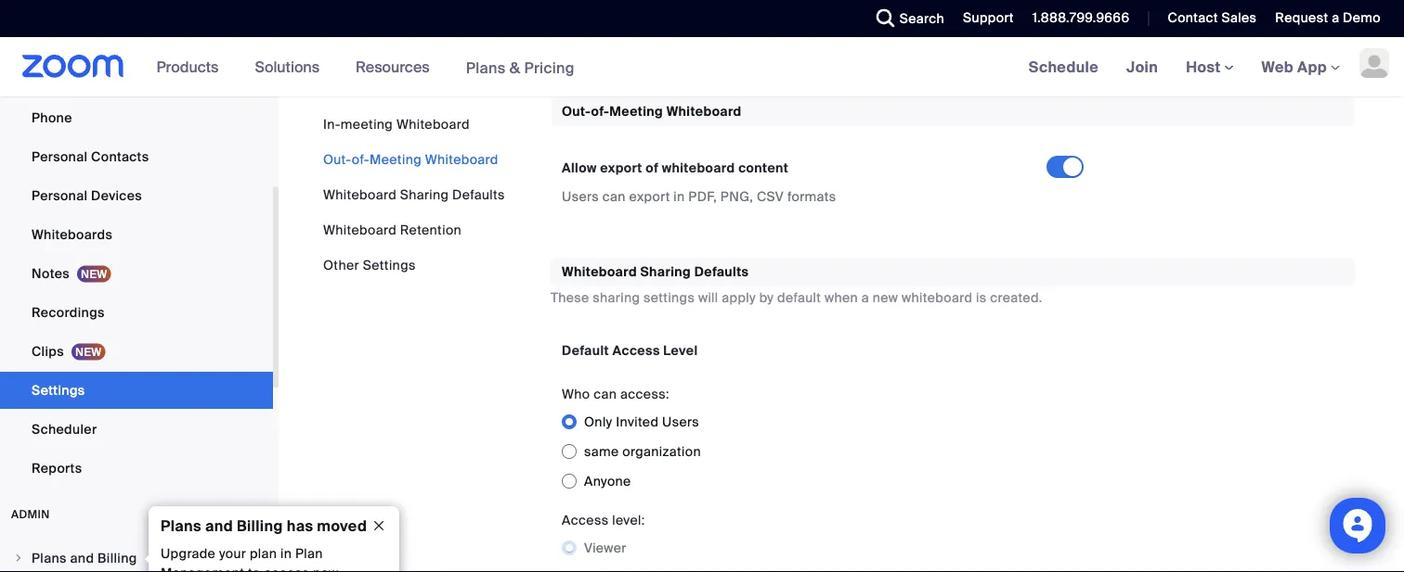 Task type: locate. For each thing, give the bounding box(es) containing it.
0 vertical spatial meeting
[[610, 103, 663, 120]]

defaults for whiteboard sharing defaults these sharing settings will apply by default when a new whiteboard is created.
[[694, 264, 749, 281]]

default
[[777, 289, 821, 307]]

1 horizontal spatial plans
[[161, 517, 201, 536]]

1 vertical spatial personal
[[32, 187, 88, 204]]

is
[[976, 289, 987, 307]]

notes link
[[0, 255, 273, 293]]

upgrade
[[161, 546, 216, 563]]

0 vertical spatial out-of-meeting whiteboard
[[562, 103, 742, 120]]

0 vertical spatial defaults
[[452, 186, 505, 203]]

0 horizontal spatial users
[[562, 188, 599, 205]]

personal devices
[[32, 187, 142, 204]]

management
[[161, 566, 244, 573]]

can inside whiteboard sharing defaults element
[[594, 386, 617, 403]]

access
[[264, 566, 309, 573]]

1 vertical spatial out-of-meeting whiteboard
[[323, 151, 498, 168]]

whiteboard left is
[[902, 289, 973, 307]]

0 vertical spatial of-
[[591, 103, 610, 120]]

1 horizontal spatial and
[[205, 517, 233, 536]]

settings
[[363, 257, 416, 274], [32, 382, 85, 399]]

plans inside 'product information' navigation
[[466, 58, 506, 77]]

pricing
[[524, 58, 575, 77]]

plans for plans and billing has moved
[[161, 517, 201, 536]]

can for users
[[602, 188, 626, 205]]

1 vertical spatial meeting
[[369, 151, 422, 168]]

out-of-meeting whiteboard inside out-of-meeting whiteboard element
[[562, 103, 742, 120]]

only invited users
[[584, 414, 699, 431]]

sharing up settings
[[640, 264, 691, 281]]

1 horizontal spatial out-of-meeting whiteboard
[[562, 103, 742, 120]]

search
[[900, 10, 945, 27]]

1 vertical spatial in
[[280, 546, 292, 563]]

whiteboard up the sharing
[[562, 264, 637, 281]]

billing inside menu item
[[98, 550, 137, 567]]

all participants
[[584, 21, 679, 38]]

0 vertical spatial settings
[[363, 257, 416, 274]]

contact sales
[[1168, 9, 1257, 26]]

personal for personal devices
[[32, 187, 88, 204]]

default access level
[[562, 342, 698, 360]]

1 vertical spatial plans
[[161, 517, 201, 536]]

sharing inside menu bar
[[400, 186, 449, 203]]

whiteboard up allow export of whiteboard content
[[666, 103, 742, 120]]

same
[[584, 444, 619, 461]]

plans for plans & pricing
[[466, 58, 506, 77]]

1 horizontal spatial in
[[674, 188, 685, 205]]

in
[[674, 188, 685, 205], [280, 546, 292, 563]]

0 vertical spatial access
[[612, 342, 660, 360]]

can inside out-of-meeting whiteboard element
[[602, 188, 626, 205]]

1 horizontal spatial of-
[[591, 103, 610, 120]]

1.888.799.9666 button
[[1019, 0, 1134, 37], [1032, 9, 1130, 26]]

meeting down in-meeting whiteboard link
[[369, 151, 422, 168]]

can down allow export of whiteboard content
[[602, 188, 626, 205]]

clips link
[[0, 333, 273, 371]]

profile picture image
[[1360, 48, 1389, 78]]

default
[[562, 342, 609, 360]]

export
[[600, 159, 642, 176], [629, 188, 670, 205]]

in left pdf, at top
[[674, 188, 685, 205]]

personal
[[32, 148, 88, 165], [32, 187, 88, 204]]

1 vertical spatial sharing
[[640, 264, 691, 281]]

whiteboard sharing defaults element
[[551, 258, 1355, 573]]

1 vertical spatial settings
[[32, 382, 85, 399]]

whiteboard up 'out-of-meeting whiteboard' link
[[396, 116, 470, 133]]

webinars link
[[0, 60, 273, 98]]

personal down the phone
[[32, 148, 88, 165]]

billing inside tooltip
[[237, 517, 283, 536]]

users down allow
[[562, 188, 599, 205]]

2 vertical spatial plans
[[32, 550, 67, 567]]

export down of
[[629, 188, 670, 205]]

zoom logo image
[[22, 55, 124, 78]]

whiteboard up the "users can export in pdf, png, csv formats"
[[662, 159, 735, 176]]

meeting up of
[[610, 103, 663, 120]]

other
[[323, 257, 359, 274]]

app
[[1297, 57, 1327, 77]]

1 vertical spatial users
[[662, 414, 699, 431]]

billing up plan
[[237, 517, 283, 536]]

0 vertical spatial and
[[205, 517, 233, 536]]

1 horizontal spatial whiteboard
[[902, 289, 973, 307]]

plans left '&'
[[466, 58, 506, 77]]

defaults up retention
[[452, 186, 505, 203]]

0 horizontal spatial a
[[862, 289, 869, 307]]

1 vertical spatial a
[[862, 289, 869, 307]]

in-meeting whiteboard link
[[323, 116, 470, 133]]

in inside the upgrade your plan in plan management to access ne
[[280, 546, 292, 563]]

0 vertical spatial users
[[562, 188, 599, 205]]

out- down in-
[[323, 151, 352, 168]]

0 horizontal spatial defaults
[[452, 186, 505, 203]]

access left level
[[612, 342, 660, 360]]

1 vertical spatial access
[[562, 512, 609, 530]]

whiteboards link
[[0, 216, 273, 254]]

anyone
[[584, 473, 631, 491]]

0 vertical spatial personal
[[32, 148, 88, 165]]

1 vertical spatial whiteboard
[[902, 289, 973, 307]]

defaults inside whiteboard sharing defaults these sharing settings will apply by default when a new whiteboard is created.
[[694, 264, 749, 281]]

access up the viewer
[[562, 512, 609, 530]]

in up access
[[280, 546, 292, 563]]

out-of-meeting whiteboard inside menu bar
[[323, 151, 498, 168]]

0 vertical spatial plans
[[466, 58, 506, 77]]

personal contacts
[[32, 148, 149, 165]]

recordings link
[[0, 294, 273, 332]]

formats
[[787, 188, 836, 205]]

and inside plans and billing has moved tooltip
[[205, 517, 233, 536]]

and for plans and billing
[[70, 550, 94, 567]]

banner
[[0, 37, 1404, 98]]

join link
[[1113, 37, 1172, 97]]

plans and billing has moved tooltip
[[144, 507, 399, 573]]

schedule
[[1029, 57, 1099, 77]]

0 vertical spatial billing
[[237, 517, 283, 536]]

plans inside tooltip
[[161, 517, 201, 536]]

plans inside menu item
[[32, 550, 67, 567]]

out- down pricing
[[562, 103, 591, 120]]

plans for plans and billing
[[32, 550, 67, 567]]

can
[[602, 188, 626, 205], [594, 386, 617, 403]]

whiteboard inside whiteboard sharing defaults these sharing settings will apply by default when a new whiteboard is created.
[[562, 264, 637, 281]]

defaults inside menu bar
[[452, 186, 505, 203]]

export left of
[[600, 159, 642, 176]]

defaults up will in the bottom of the page
[[694, 264, 749, 281]]

1 personal from the top
[[32, 148, 88, 165]]

when
[[825, 289, 858, 307]]

support link
[[949, 0, 1019, 37], [963, 9, 1014, 26]]

out-of-meeting whiteboard up of
[[562, 103, 742, 120]]

0 horizontal spatial out-of-meeting whiteboard
[[323, 151, 498, 168]]

sharing for whiteboard sharing defaults
[[400, 186, 449, 203]]

plans & pricing
[[466, 58, 575, 77]]

personal up the whiteboards
[[32, 187, 88, 204]]

products button
[[157, 37, 227, 97]]

level
[[663, 342, 698, 360]]

1 horizontal spatial billing
[[237, 517, 283, 536]]

1 vertical spatial and
[[70, 550, 94, 567]]

0 horizontal spatial billing
[[98, 550, 137, 567]]

web app button
[[1262, 57, 1340, 77]]

upgrade your plan in plan management to access ne
[[161, 546, 338, 573]]

out-
[[562, 103, 591, 120], [323, 151, 352, 168]]

plans & pricing link
[[466, 58, 575, 77], [466, 58, 575, 77]]

in-meeting whiteboard
[[323, 116, 470, 133]]

settings up scheduler
[[32, 382, 85, 399]]

1 vertical spatial out-
[[323, 151, 352, 168]]

pdf,
[[688, 188, 717, 205]]

billing for plans and billing
[[98, 550, 137, 567]]

request a demo link
[[1261, 0, 1404, 37], [1275, 9, 1381, 26]]

0 horizontal spatial settings
[[32, 382, 85, 399]]

devices
[[91, 187, 142, 204]]

1 vertical spatial billing
[[98, 550, 137, 567]]

a
[[1332, 9, 1339, 26], [862, 289, 869, 307]]

product information navigation
[[143, 37, 589, 98]]

request a demo
[[1275, 9, 1381, 26]]

join
[[1127, 57, 1158, 77]]

0 horizontal spatial plans
[[32, 550, 67, 567]]

2 horizontal spatial plans
[[466, 58, 506, 77]]

1 horizontal spatial defaults
[[694, 264, 749, 281]]

meeting inside menu bar
[[369, 151, 422, 168]]

2 personal from the top
[[32, 187, 88, 204]]

viewer
[[584, 540, 627, 557]]

and up your
[[205, 517, 233, 536]]

1 horizontal spatial out-
[[562, 103, 591, 120]]

access:
[[620, 386, 669, 403]]

0 vertical spatial can
[[602, 188, 626, 205]]

of- down meeting
[[352, 151, 370, 168]]

1 vertical spatial defaults
[[694, 264, 749, 281]]

plan
[[295, 546, 323, 563]]

0 vertical spatial whiteboard
[[662, 159, 735, 176]]

meeting
[[341, 116, 393, 133]]

menu bar containing in-meeting whiteboard
[[323, 115, 505, 275]]

can up only
[[594, 386, 617, 403]]

1.888.799.9666
[[1032, 9, 1130, 26]]

a left new
[[862, 289, 869, 307]]

0 vertical spatial sharing
[[400, 186, 449, 203]]

plans right right image
[[32, 550, 67, 567]]

0 horizontal spatial meeting
[[369, 151, 422, 168]]

in for pdf,
[[674, 188, 685, 205]]

whiteboard sharing defaults
[[323, 186, 505, 203]]

0 horizontal spatial sharing
[[400, 186, 449, 203]]

users up organization
[[662, 414, 699, 431]]

participants
[[603, 21, 679, 38]]

settings inside personal menu menu
[[32, 382, 85, 399]]

and inside the plans and billing menu item
[[70, 550, 94, 567]]

sharing
[[400, 186, 449, 203], [640, 264, 691, 281]]

a left demo
[[1332, 9, 1339, 26]]

invited
[[616, 414, 659, 431]]

these
[[551, 289, 589, 307]]

whiteboard sharing defaults link
[[323, 186, 505, 203]]

retention
[[400, 221, 462, 239]]

1 vertical spatial of-
[[352, 151, 370, 168]]

of- up allow
[[591, 103, 610, 120]]

who can access:
[[562, 386, 669, 403]]

0 horizontal spatial whiteboard
[[662, 159, 735, 176]]

0 horizontal spatial out-
[[323, 151, 352, 168]]

of- inside menu bar
[[352, 151, 370, 168]]

plans
[[466, 58, 506, 77], [161, 517, 201, 536], [32, 550, 67, 567]]

1 horizontal spatial settings
[[363, 257, 416, 274]]

settings down the whiteboard retention "link" at the top of page
[[363, 257, 416, 274]]

moved
[[317, 517, 367, 536]]

to
[[248, 566, 260, 573]]

plans and billing has moved
[[161, 517, 367, 536]]

and right right image
[[70, 550, 94, 567]]

billing left upgrade
[[98, 550, 137, 567]]

meeting
[[610, 103, 663, 120], [369, 151, 422, 168]]

users
[[562, 188, 599, 205], [662, 414, 699, 431]]

0 horizontal spatial of-
[[352, 151, 370, 168]]

0 vertical spatial export
[[600, 159, 642, 176]]

of-
[[591, 103, 610, 120], [352, 151, 370, 168]]

1 horizontal spatial sharing
[[640, 264, 691, 281]]

0 horizontal spatial and
[[70, 550, 94, 567]]

png,
[[721, 188, 753, 205]]

0 horizontal spatial access
[[562, 512, 609, 530]]

menu bar
[[323, 115, 505, 275]]

access level:
[[562, 512, 645, 530]]

1 horizontal spatial users
[[662, 414, 699, 431]]

whiteboard inside whiteboard sharing defaults these sharing settings will apply by default when a new whiteboard is created.
[[902, 289, 973, 307]]

1 horizontal spatial a
[[1332, 9, 1339, 26]]

0 vertical spatial in
[[674, 188, 685, 205]]

0 horizontal spatial in
[[280, 546, 292, 563]]

sharing inside whiteboard sharing defaults these sharing settings will apply by default when a new whiteboard is created.
[[640, 264, 691, 281]]

out-of-meeting whiteboard up "whiteboard sharing defaults" at the left
[[323, 151, 498, 168]]

of
[[646, 159, 659, 176]]

personal menu menu
[[0, 0, 273, 489]]

1 vertical spatial can
[[594, 386, 617, 403]]

contacts
[[91, 148, 149, 165]]

plans up upgrade
[[161, 517, 201, 536]]

sharing up retention
[[400, 186, 449, 203]]



Task type: describe. For each thing, give the bounding box(es) containing it.
has
[[287, 517, 313, 536]]

in-
[[323, 116, 341, 133]]

settings
[[644, 289, 695, 307]]

who can access: option group
[[562, 408, 1047, 497]]

personal contacts link
[[0, 138, 273, 176]]

solutions button
[[255, 37, 328, 97]]

whiteboard up the whiteboard retention "link" at the top of page
[[323, 186, 397, 203]]

scheduler link
[[0, 411, 273, 449]]

side navigation navigation
[[0, 0, 279, 573]]

apply
[[722, 289, 756, 307]]

only
[[584, 414, 612, 431]]

solutions
[[255, 57, 320, 77]]

right image
[[13, 553, 24, 565]]

contact
[[1168, 9, 1218, 26]]

a inside whiteboard sharing defaults these sharing settings will apply by default when a new whiteboard is created.
[[862, 289, 869, 307]]

created.
[[990, 289, 1043, 307]]

close image
[[364, 518, 394, 535]]

users inside "who can access:" option group
[[662, 414, 699, 431]]

admin
[[11, 508, 50, 522]]

schedule link
[[1015, 37, 1113, 97]]

meetings navigation
[[1015, 37, 1404, 98]]

plan
[[250, 546, 277, 563]]

billing for plans and billing has moved
[[237, 517, 283, 536]]

your
[[219, 546, 246, 563]]

products
[[157, 57, 219, 77]]

host button
[[1186, 57, 1234, 77]]

reports link
[[0, 450, 273, 488]]

whiteboard retention link
[[323, 221, 462, 239]]

phone
[[32, 109, 72, 126]]

content
[[738, 159, 789, 176]]

0 vertical spatial a
[[1332, 9, 1339, 26]]

personal devices link
[[0, 177, 273, 215]]

plans and billing menu item
[[0, 541, 273, 573]]

all participants option group
[[562, 0, 1099, 45]]

users can export in pdf, png, csv formats
[[562, 188, 836, 205]]

banner containing products
[[0, 37, 1404, 98]]

whiteboard retention
[[323, 221, 462, 239]]

other settings
[[323, 257, 416, 274]]

out-of-meeting whiteboard link
[[323, 151, 498, 168]]

scheduler
[[32, 421, 97, 438]]

access level: option group
[[562, 534, 1047, 573]]

whiteboard up 'other settings' link
[[323, 221, 397, 239]]

all
[[584, 21, 600, 38]]

sharing
[[593, 289, 640, 307]]

1 horizontal spatial access
[[612, 342, 660, 360]]

and for plans and billing has moved
[[205, 517, 233, 536]]

allow export of whiteboard content
[[562, 159, 789, 176]]

plans and billing
[[32, 550, 137, 567]]

same organization
[[584, 444, 701, 461]]

request
[[1275, 9, 1328, 26]]

web
[[1262, 57, 1294, 77]]

other settings link
[[323, 257, 416, 274]]

host
[[1186, 57, 1224, 77]]

who
[[562, 386, 590, 403]]

allow
[[562, 159, 597, 176]]

settings link
[[0, 372, 273, 410]]

out-of-meeting whiteboard element
[[551, 97, 1355, 228]]

can for who
[[594, 386, 617, 403]]

phone link
[[0, 99, 273, 137]]

sharing for whiteboard sharing defaults these sharing settings will apply by default when a new whiteboard is created.
[[640, 264, 691, 281]]

reports
[[32, 460, 82, 477]]

resources button
[[356, 37, 438, 97]]

users inside out-of-meeting whiteboard element
[[562, 188, 599, 205]]

sales
[[1222, 9, 1257, 26]]

web app
[[1262, 57, 1327, 77]]

by
[[759, 289, 774, 307]]

csv
[[757, 188, 784, 205]]

clips
[[32, 343, 64, 360]]

organization
[[622, 444, 701, 461]]

defaults for whiteboard sharing defaults
[[452, 186, 505, 203]]

whiteboard sharing defaults these sharing settings will apply by default when a new whiteboard is created.
[[551, 264, 1043, 307]]

1 vertical spatial export
[[629, 188, 670, 205]]

in for plan
[[280, 546, 292, 563]]

1 horizontal spatial meeting
[[610, 103, 663, 120]]

whiteboards
[[32, 226, 113, 243]]

support
[[963, 9, 1014, 26]]

new
[[873, 289, 898, 307]]

out- inside menu bar
[[323, 151, 352, 168]]

notes
[[32, 265, 70, 282]]

settings inside menu bar
[[363, 257, 416, 274]]

search button
[[862, 0, 949, 37]]

0 vertical spatial out-
[[562, 103, 591, 120]]

will
[[698, 289, 718, 307]]

personal for personal contacts
[[32, 148, 88, 165]]

whiteboard up "whiteboard sharing defaults" link in the left top of the page
[[425, 151, 498, 168]]

webinars
[[32, 70, 91, 87]]

recordings
[[32, 304, 105, 321]]

resources
[[356, 57, 430, 77]]



Task type: vqa. For each thing, say whether or not it's contained in the screenshot.
checked image
no



